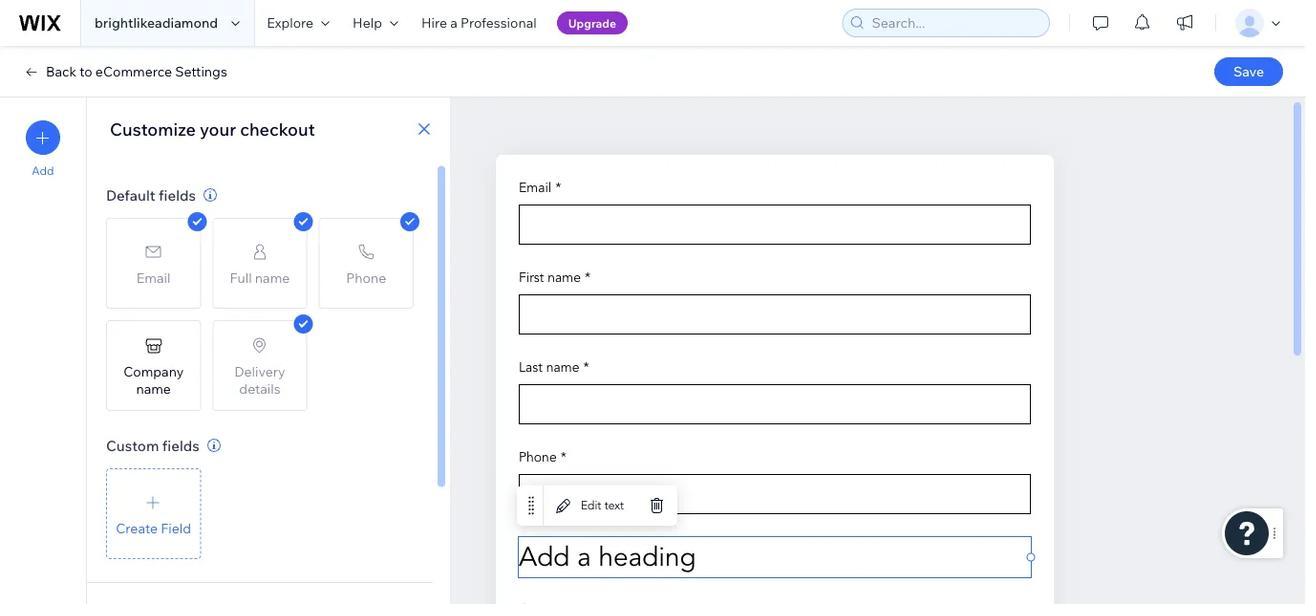 Task type: vqa. For each thing, say whether or not it's contained in the screenshot.
a
yes



Task type: describe. For each thing, give the bounding box(es) containing it.
edit text button
[[547, 489, 636, 523]]

field
[[161, 520, 191, 536]]

create field
[[116, 520, 191, 536]]

add
[[32, 163, 54, 178]]

back to ecommerce settings button
[[23, 63, 227, 80]]

fields for default fields
[[159, 186, 196, 204]]

checkout
[[240, 118, 315, 140]]

default fields
[[106, 186, 196, 204]]

explore
[[267, 14, 314, 31]]

brightlikeadiamond
[[95, 14, 218, 31]]

custom fields
[[106, 436, 200, 455]]

back
[[46, 63, 77, 80]]

upgrade
[[569, 16, 617, 30]]

edit
[[581, 499, 602, 512]]

customize your checkout
[[110, 118, 315, 140]]

default
[[106, 186, 156, 204]]

help
[[353, 14, 382, 31]]

upgrade button
[[557, 11, 628, 34]]

a
[[450, 14, 458, 31]]



Task type: locate. For each thing, give the bounding box(es) containing it.
company
[[123, 363, 184, 380]]

fields for custom fields
[[162, 436, 200, 455]]

create field button
[[106, 468, 201, 559]]

custom
[[106, 436, 159, 455]]

company name
[[123, 363, 184, 397]]

fields right default
[[159, 186, 196, 204]]

professional
[[461, 14, 537, 31]]

back to ecommerce settings
[[46, 63, 227, 80]]

name
[[136, 380, 171, 397]]

0 vertical spatial fields
[[159, 186, 196, 204]]

ecommerce
[[95, 63, 172, 80]]

1 vertical spatial fields
[[162, 436, 200, 455]]

Search... field
[[867, 10, 1044, 36]]

your
[[200, 118, 236, 140]]

hire a professional link
[[410, 0, 549, 46]]

save
[[1234, 63, 1265, 80]]

add button
[[26, 120, 60, 178]]

save button
[[1215, 57, 1284, 86]]

fields right 'custom'
[[162, 436, 200, 455]]

hire a professional
[[422, 14, 537, 31]]

fields
[[159, 186, 196, 204], [162, 436, 200, 455]]

help button
[[341, 0, 410, 46]]

customize
[[110, 118, 196, 140]]

settings
[[175, 63, 227, 80]]

create
[[116, 520, 158, 536]]

text
[[605, 499, 624, 512]]

hire
[[422, 14, 447, 31]]

edit text
[[581, 499, 624, 512]]

to
[[80, 63, 92, 80]]



